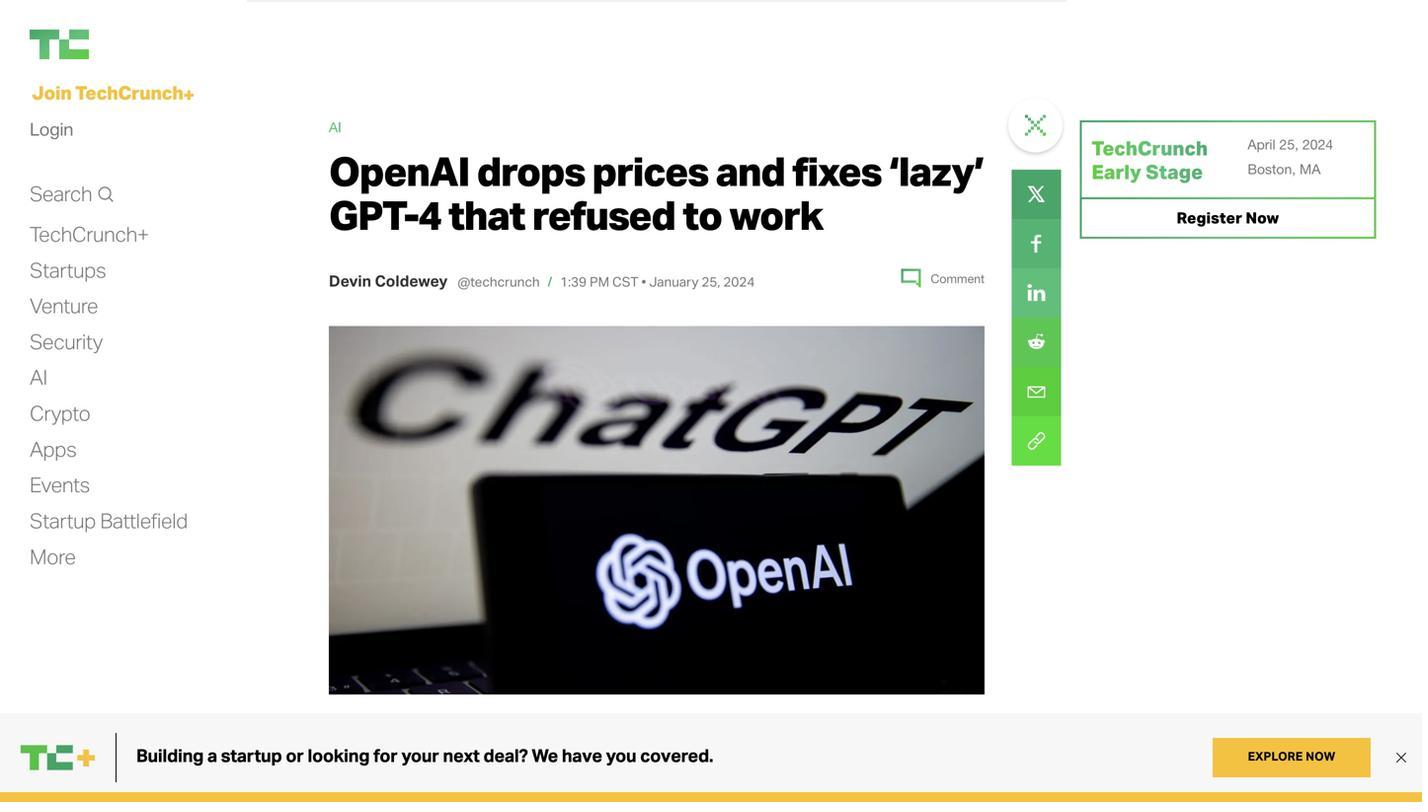 Task type: vqa. For each thing, say whether or not it's contained in the screenshot.
'Apple's'
no



Task type: describe. For each thing, give the bounding box(es) containing it.
ai for the top ai link
[[329, 119, 341, 135]]

share on x image
[[1012, 170, 1061, 219]]

mente/anadolu
[[523, 714, 622, 731]]

copy share link link
[[1012, 417, 1061, 466]]

fixes
[[792, 146, 881, 196]]

2024 inside april 25, 2024 boston, ma
[[1303, 136, 1333, 153]]

always
[[410, 761, 464, 781]]

techcrunch
[[470, 274, 540, 291]]

apps
[[30, 436, 77, 462]]

join techcrunch +
[[32, 80, 194, 106]]

login
[[30, 118, 73, 140]]

crypto link
[[30, 400, 90, 427]]

•
[[641, 274, 646, 291]]

@
[[458, 274, 470, 291]]

more
[[30, 544, 76, 570]]

prices
[[592, 146, 708, 196]]

techcrunch+ link
[[30, 221, 149, 248]]

crypto
[[30, 400, 90, 426]]

openai is always making slight adjustments to its models and pricing, and today is no exception. the company has
[[329, 761, 979, 803]]

security
[[30, 329, 103, 354]]

early
[[1092, 159, 1141, 184]]

close screen image
[[1025, 115, 1046, 136]]

april
[[1248, 136, 1276, 153]]

slight
[[531, 761, 573, 781]]

startup battlefield link
[[30, 508, 188, 535]]

today
[[917, 761, 961, 781]]

pricing,
[[819, 761, 878, 781]]

to inside openai drops prices and fixes 'lazy' gpt-4 that refused to work
[[682, 190, 722, 240]]

1 is from the left
[[393, 761, 405, 781]]

'lazy'
[[889, 146, 984, 196]]

0 horizontal spatial ai link
[[30, 365, 47, 391]]

models
[[722, 761, 780, 781]]

devin
[[329, 271, 371, 291]]

openai logo is being displayed on a mobile phone screen in front of computer screen with the logo of chatgpt image
[[329, 326, 985, 695]]

venture link
[[30, 293, 98, 320]]

images
[[726, 714, 773, 731]]

january
[[649, 274, 699, 291]]

linkedin link
[[1012, 269, 1061, 318]]

register now
[[1177, 208, 1279, 228]]

copy share link image
[[1012, 417, 1061, 466]]

comment
[[931, 272, 985, 286]]

adjustments
[[578, 761, 674, 781]]

reddit link
[[1012, 318, 1061, 367]]

the
[[440, 792, 470, 803]]

1 vertical spatial techcrunch
[[1092, 136, 1208, 160]]

/ inside image credits: didem mente/anadolu agency / getty images
[[678, 714, 683, 731]]

pm
[[590, 274, 609, 291]]

techcrunch image
[[30, 30, 89, 59]]

its
[[699, 761, 718, 781]]

openai drops prices and fixes 'lazy' gpt-4 that refused to work
[[329, 146, 984, 240]]

april 25, 2024 boston, ma
[[1248, 136, 1333, 177]]

that
[[448, 190, 525, 240]]

ma
[[1300, 161, 1321, 177]]

join
[[32, 80, 72, 104]]

startup battlefield
[[30, 508, 188, 534]]

more link
[[30, 544, 76, 571]]

credits:
[[419, 714, 473, 731]]



Task type: locate. For each thing, give the bounding box(es) containing it.
x link
[[1012, 170, 1061, 219]]

/ left 1:39
[[548, 274, 552, 291]]

1 openai from the top
[[329, 146, 469, 196]]

image credits: didem mente/anadolu agency / getty images
[[372, 714, 773, 731]]

0 horizontal spatial /
[[548, 274, 552, 291]]

share on facebook image
[[1012, 219, 1061, 269]]

and
[[715, 146, 785, 196], [785, 761, 815, 781], [882, 761, 912, 781]]

0 horizontal spatial techcrunch
[[75, 80, 183, 104]]

agency
[[626, 714, 674, 731]]

2024 right january
[[723, 274, 755, 291]]

events link
[[30, 472, 90, 499]]

1 horizontal spatial 25,
[[1279, 136, 1299, 153]]

now
[[1246, 208, 1279, 228]]

drops
[[477, 146, 585, 196]]

1 horizontal spatial ai
[[329, 119, 341, 135]]

openai inside openai is always making slight adjustments to its models and pricing, and today is no exception. the company has
[[329, 761, 388, 781]]

ai up crypto
[[30, 365, 47, 390]]

1 horizontal spatial ai link
[[329, 119, 341, 135]]

1:39
[[560, 274, 587, 291]]

is up exception. at the left of the page
[[393, 761, 405, 781]]

and inside openai drops prices and fixes 'lazy' gpt-4 that refused to work
[[715, 146, 785, 196]]

to left "its"
[[679, 761, 695, 781]]

techcrunch early stage
[[1092, 136, 1208, 184]]

techcrunch down techcrunch link
[[75, 80, 183, 104]]

openai for openai drops prices and fixes 'lazy' gpt-4 that refused to work
[[329, 146, 469, 196]]

0 vertical spatial /
[[548, 274, 552, 291]]

and left today
[[882, 761, 912, 781]]

techcrunch up register
[[1092, 136, 1208, 160]]

to up january
[[682, 190, 722, 240]]

close screen button
[[1011, 101, 1060, 150]]

0 horizontal spatial 25,
[[702, 274, 720, 291]]

facebook link
[[1012, 219, 1061, 269]]

to inside openai is always making slight adjustments to its models and pricing, and today is no exception. the company has
[[679, 761, 695, 781]]

1 horizontal spatial 2024
[[1303, 136, 1333, 153]]

making
[[469, 761, 526, 781]]

gpt-
[[329, 190, 419, 240]]

0 horizontal spatial ai
[[30, 365, 47, 390]]

1 vertical spatial ai
[[30, 365, 47, 390]]

startups link
[[30, 257, 106, 284]]

devin coldewey @ techcrunch / 1:39 pm cst • january 25, 2024
[[329, 271, 755, 291]]

ai
[[329, 119, 341, 135], [30, 365, 47, 390]]

security link
[[30, 329, 103, 355]]

0 vertical spatial to
[[682, 190, 722, 240]]

25, right january
[[702, 274, 720, 291]]

and left fixes
[[715, 146, 785, 196]]

ai for ai link to the left
[[30, 365, 47, 390]]

25, right april
[[1279, 136, 1299, 153]]

+
[[183, 83, 194, 106]]

2024 inside the devin coldewey @ techcrunch / 1:39 pm cst • january 25, 2024
[[723, 274, 755, 291]]

comment image
[[901, 269, 921, 289]]

share over email image
[[1012, 367, 1061, 417]]

0 horizontal spatial is
[[393, 761, 405, 781]]

mail link
[[1012, 367, 1061, 417]]

techcrunch inside the join techcrunch +
[[75, 80, 183, 104]]

company
[[475, 792, 548, 803]]

0 horizontal spatial 2024
[[723, 274, 755, 291]]

openai
[[329, 146, 469, 196], [329, 761, 388, 781]]

25, inside april 25, 2024 boston, ma
[[1279, 136, 1299, 153]]

stage
[[1146, 159, 1203, 184]]

25,
[[1279, 136, 1299, 153], [702, 274, 720, 291]]

25, inside the devin coldewey @ techcrunch / 1:39 pm cst • january 25, 2024
[[702, 274, 720, 291]]

1 vertical spatial 2024
[[723, 274, 755, 291]]

2024 up ma
[[1303, 136, 1333, 153]]

battlefield
[[100, 508, 188, 534]]

is
[[393, 761, 405, 781], [966, 761, 979, 781]]

0 vertical spatial ai
[[329, 119, 341, 135]]

/
[[548, 274, 552, 291], [678, 714, 683, 731]]

register
[[1177, 208, 1242, 228]]

2024
[[1303, 136, 1333, 153], [723, 274, 755, 291]]

openai for openai is always making slight adjustments to its models and pricing, and today is no exception. the company has
[[329, 761, 388, 781]]

to
[[682, 190, 722, 240], [679, 761, 695, 781]]

0 vertical spatial openai
[[329, 146, 469, 196]]

1 vertical spatial openai
[[329, 761, 388, 781]]

events
[[30, 472, 90, 498]]

no
[[329, 792, 349, 803]]

coldewey
[[375, 271, 448, 291]]

is right today
[[966, 761, 979, 781]]

didem
[[477, 714, 519, 731]]

login link
[[30, 113, 73, 145]]

search image
[[97, 185, 114, 204]]

apps link
[[30, 436, 77, 463]]

ai link up gpt-
[[329, 119, 341, 135]]

techcrunch+
[[30, 221, 149, 247]]

startups
[[30, 257, 106, 283]]

startup
[[30, 508, 96, 534]]

search
[[30, 180, 92, 206]]

2 openai from the top
[[329, 761, 388, 781]]

0 vertical spatial 25,
[[1279, 136, 1299, 153]]

share on reddit image
[[1012, 318, 1061, 367]]

techcrunch
[[75, 80, 183, 104], [1092, 136, 1208, 160]]

1 vertical spatial /
[[678, 714, 683, 731]]

1 vertical spatial to
[[679, 761, 695, 781]]

work
[[729, 190, 823, 240]]

boston,
[[1248, 161, 1296, 177]]

exception.
[[354, 792, 436, 803]]

getty
[[687, 714, 722, 731]]

0 vertical spatial 2024
[[1303, 136, 1333, 153]]

refused
[[532, 190, 675, 240]]

cst
[[612, 274, 638, 291]]

openai inside openai drops prices and fixes 'lazy' gpt-4 that refused to work
[[329, 146, 469, 196]]

share on linkedin image
[[1012, 269, 1061, 318]]

0 vertical spatial techcrunch
[[75, 80, 183, 104]]

1 horizontal spatial /
[[678, 714, 683, 731]]

has
[[553, 792, 581, 803]]

devin coldewey link
[[329, 271, 448, 291]]

2 is from the left
[[966, 761, 979, 781]]

1 horizontal spatial techcrunch
[[1092, 136, 1208, 160]]

ai link up crypto
[[30, 365, 47, 391]]

ai link
[[329, 119, 341, 135], [30, 365, 47, 391]]

1 vertical spatial 25,
[[702, 274, 720, 291]]

4
[[419, 190, 441, 240]]

/ inside the devin coldewey @ techcrunch / 1:39 pm cst • january 25, 2024
[[548, 274, 552, 291]]

techcrunch link
[[30, 30, 227, 59]]

venture
[[30, 293, 98, 319]]

register now link
[[1080, 198, 1376, 239]]

0 vertical spatial ai link
[[329, 119, 341, 135]]

1 vertical spatial ai link
[[30, 365, 47, 391]]

image
[[372, 714, 415, 731]]

/ left getty
[[678, 714, 683, 731]]

1 horizontal spatial is
[[966, 761, 979, 781]]

ai up gpt-
[[329, 119, 341, 135]]

and right models on the bottom of page
[[785, 761, 815, 781]]



